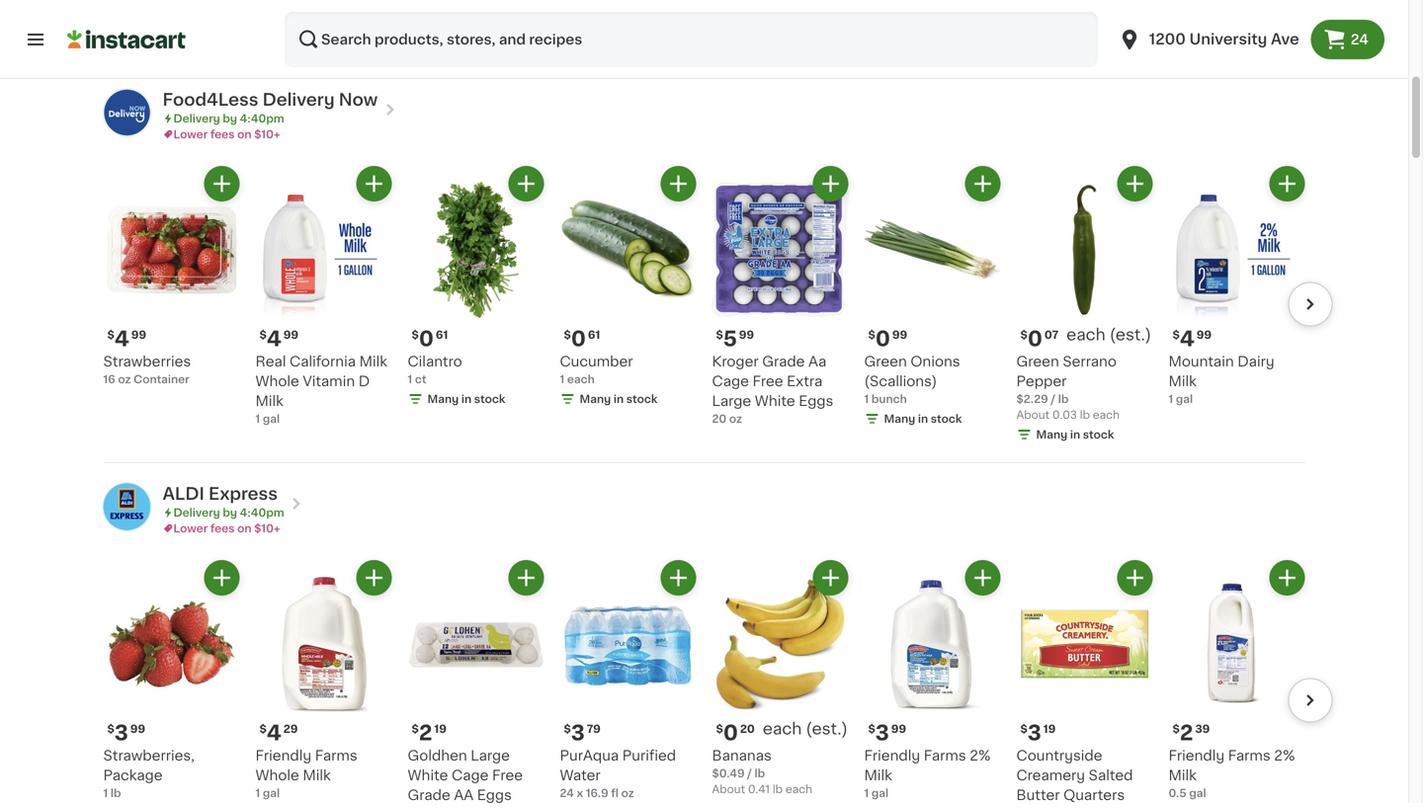 Task type: vqa. For each thing, say whether or not it's contained in the screenshot.
Goldhen Large White Cage Free Grade Aa Eggs
yes



Task type: locate. For each thing, give the bounding box(es) containing it.
1 inside the friendly farms whole milk 1 gal
[[256, 788, 260, 799]]

1 4:40pm from the top
[[240, 113, 284, 124]]

1 vertical spatial by
[[223, 507, 237, 518]]

2 horizontal spatial farms
[[1228, 749, 1271, 763]]

1 delivery by 4:40pm from the top
[[173, 113, 284, 124]]

grade up "extra"
[[762, 355, 805, 368]]

1200
[[1149, 32, 1186, 46]]

ct for 18 ct
[[727, 8, 739, 19]]

eggs right aa on the left of page
[[477, 789, 512, 802]]

16
[[103, 374, 115, 385]]

0 vertical spatial fees
[[210, 129, 235, 140]]

1 vertical spatial delivery by 4:40pm
[[173, 507, 284, 518]]

0 vertical spatial lower fees on $10+
[[173, 129, 280, 140]]

$2.29
[[1017, 394, 1048, 405]]

white down 'goldhen'
[[408, 769, 448, 783]]

1 61 from the left
[[436, 329, 448, 340]]

99 for strawberries, package
[[130, 724, 145, 735]]

2 $ 4 99 from the left
[[259, 328, 299, 349]]

19 inside $ 3 19
[[1044, 724, 1056, 735]]

1 horizontal spatial white
[[755, 394, 795, 408]]

2%
[[970, 749, 991, 763], [1274, 749, 1295, 763]]

$ 3 99 for strawberries, package
[[107, 723, 145, 744]]

99 up strawberries,
[[130, 724, 145, 735]]

each right 0.41
[[786, 784, 813, 795]]

food4less delivery now image
[[103, 89, 151, 136]]

5 up kroger
[[723, 328, 737, 349]]

99 up kroger
[[739, 329, 754, 340]]

$ left 39
[[1173, 724, 1180, 735]]

1 horizontal spatial green
[[1017, 355, 1059, 368]]

0 vertical spatial item carousel region
[[76, 166, 1333, 454]]

0 vertical spatial $10+
[[254, 129, 280, 140]]

1 horizontal spatial 20
[[740, 724, 755, 735]]

about down $2.29
[[1017, 410, 1050, 420]]

farms inside "friendly farms 2% milk 0.5 gal"
[[1228, 749, 1271, 763]]

lb left "university"
[[1179, 28, 1189, 39]]

lower
[[173, 129, 208, 140], [173, 523, 208, 534]]

1 horizontal spatial /
[[1051, 394, 1056, 405]]

many down (scallions)
[[884, 413, 916, 424]]

each up serrano
[[1067, 327, 1106, 343]]

item carousel region for aldi express
[[76, 560, 1333, 804]]

many for cilantro
[[428, 394, 459, 405]]

2 item carousel region from the top
[[76, 560, 1333, 804]]

gal for 4
[[263, 788, 280, 799]]

1 $ 0 61 from the left
[[412, 328, 448, 349]]

1 2 from the left
[[419, 723, 432, 744]]

2 horizontal spatial oz
[[729, 413, 742, 424]]

cage inside goldhen large white cage free grade aa eggs
[[452, 769, 489, 783]]

$0.20 each (estimated) element
[[712, 720, 849, 746]]

0 horizontal spatial $ 0 61
[[412, 328, 448, 349]]

1 on from the top
[[237, 129, 252, 140]]

2 horizontal spatial $ 4 99
[[1173, 328, 1212, 349]]

2 farms from the left
[[924, 749, 966, 763]]

61
[[436, 329, 448, 340], [588, 329, 600, 340]]

1 by from the top
[[223, 113, 237, 124]]

0 horizontal spatial about
[[712, 784, 745, 795]]

20 up bananas
[[740, 724, 755, 735]]

24
[[1351, 33, 1369, 46], [560, 788, 574, 799]]

1 lower from the top
[[173, 129, 208, 140]]

real
[[256, 355, 286, 368]]

1 green from the left
[[864, 355, 907, 368]]

delivery by 4:40pm
[[173, 113, 284, 124], [173, 507, 284, 518]]

4 3 from the left
[[1028, 723, 1042, 744]]

0 horizontal spatial eggs
[[477, 789, 512, 802]]

(est.) inside $ 0 07 each (est.)
[[1110, 327, 1152, 343]]

many in stock down green onions (scallions) 1 bunch
[[884, 413, 962, 424]]

0 horizontal spatial white
[[408, 769, 448, 783]]

lower fees on $10+ down aldi express at the left bottom
[[173, 523, 280, 534]]

0 horizontal spatial 19
[[434, 724, 447, 735]]

/ up 0.41
[[747, 768, 752, 779]]

farms
[[315, 749, 358, 763], [924, 749, 966, 763], [1228, 749, 1271, 763]]

$ 4 99 up real
[[259, 328, 299, 349]]

19 up 'goldhen'
[[434, 724, 447, 735]]

19
[[434, 724, 447, 735], [1044, 724, 1056, 735]]

4:40pm down express
[[240, 507, 284, 518]]

0 horizontal spatial ct
[[415, 374, 427, 385]]

delivery by 4:40pm down food4less
[[173, 113, 284, 124]]

3 for friendly
[[876, 723, 889, 744]]

1200 university ave button
[[1106, 12, 1311, 67], [1118, 12, 1300, 67]]

by for 4
[[223, 113, 237, 124]]

61 up cucumber
[[588, 329, 600, 340]]

2 3 from the left
[[571, 723, 585, 744]]

delivery for 4
[[173, 113, 220, 124]]

delivery by 4:40pm for 4
[[173, 113, 284, 124]]

whole inside the friendly farms whole milk 1 gal
[[256, 769, 299, 783]]

$ 2 39
[[1173, 723, 1210, 744]]

1 vertical spatial cage
[[452, 769, 489, 783]]

lower fees on $10+ for 4
[[173, 129, 280, 140]]

1 $ 4 99 from the left
[[107, 328, 146, 349]]

in down "cucumber 1 each"
[[614, 394, 624, 405]]

friendly farms 2% milk 0.5 gal
[[1169, 749, 1295, 799]]

fees for 3
[[210, 523, 235, 534]]

2 delivery by 4:40pm from the top
[[173, 507, 284, 518]]

4 up strawberries
[[115, 328, 129, 349]]

friendly inside "friendly farms 2% milk 0.5 gal"
[[1169, 749, 1225, 763]]

2 $ 3 99 from the left
[[868, 723, 906, 744]]

ct
[[727, 8, 739, 19], [574, 28, 586, 39], [415, 374, 427, 385]]

0 up bananas
[[723, 723, 738, 744]]

1 lower fees on $10+ from the top
[[173, 129, 280, 140]]

1 vertical spatial lower fees on $10+
[[173, 523, 280, 534]]

1 horizontal spatial grade
[[762, 355, 805, 368]]

$ up 'goldhen'
[[412, 724, 419, 735]]

$ 4 99
[[107, 328, 146, 349], [259, 328, 299, 349], [1173, 328, 1212, 349]]

green inside the green serrano pepper $2.29 / lb about 0.03 lb each
[[1017, 355, 1059, 368]]

many down the cilantro 1 ct
[[428, 394, 459, 405]]

by down food4less
[[223, 113, 237, 124]]

0 vertical spatial whole
[[256, 374, 299, 388]]

3 farms from the left
[[1228, 749, 1271, 763]]

$ up kroger
[[716, 329, 723, 340]]

24 left x
[[560, 788, 574, 799]]

in down the cilantro 1 ct
[[461, 394, 472, 405]]

cage inside kroger grade aa cage free extra large white eggs 20 oz
[[712, 374, 749, 388]]

5 left "university"
[[1169, 28, 1176, 39]]

eggs
[[799, 394, 834, 408], [477, 789, 512, 802]]

2% inside the friendly farms 2% milk 1 gal
[[970, 749, 991, 763]]

food4less delivery now
[[163, 91, 378, 108]]

milk inside "friendly farms 2% milk 0.5 gal"
[[1169, 769, 1197, 783]]

(est.) for $ 0 07 each (est.)
[[1110, 327, 1152, 343]]

free left "extra"
[[753, 374, 783, 388]]

12 ct link
[[560, 0, 696, 42]]

0 horizontal spatial farms
[[315, 749, 358, 763]]

1 friendly from the left
[[256, 749, 311, 763]]

2 2% from the left
[[1274, 749, 1295, 763]]

in
[[157, 35, 167, 46], [461, 394, 472, 405], [614, 394, 624, 405], [918, 413, 928, 424], [1070, 429, 1080, 440]]

1 vertical spatial 20
[[740, 724, 755, 735]]

1 horizontal spatial 24
[[1351, 33, 1369, 46]]

2 for friendly farms 2% milk
[[1180, 723, 1193, 744]]

2 on from the top
[[237, 523, 252, 534]]

large
[[712, 394, 751, 408], [471, 749, 510, 763]]

5 lb link
[[1169, 0, 1305, 42]]

friendly for 4
[[256, 749, 311, 763]]

2 $10+ from the top
[[254, 523, 280, 534]]

4:40pm down food4less delivery now
[[240, 113, 284, 124]]

0 vertical spatial 5
[[1169, 28, 1176, 39]]

fees
[[210, 129, 235, 140], [210, 523, 235, 534]]

food4less
[[163, 91, 258, 108]]

0 vertical spatial ct
[[727, 8, 739, 19]]

$ 0 07 each (est.)
[[1021, 327, 1152, 349]]

0 vertical spatial white
[[755, 394, 795, 408]]

by down aldi express at the left bottom
[[223, 507, 237, 518]]

serrano
[[1063, 355, 1117, 368]]

0 vertical spatial 4:40pm
[[240, 113, 284, 124]]

1 $10+ from the top
[[254, 129, 280, 140]]

1 horizontal spatial farms
[[924, 749, 966, 763]]

0 horizontal spatial large
[[471, 749, 510, 763]]

2% for 2
[[1274, 749, 1295, 763]]

strawberries,
[[103, 749, 195, 763]]

3 $ 4 99 from the left
[[1173, 328, 1212, 349]]

on for 3
[[237, 523, 252, 534]]

0 up (scallions)
[[876, 328, 891, 349]]

1 farms from the left
[[315, 749, 358, 763]]

1 vertical spatial large
[[471, 749, 510, 763]]

0 horizontal spatial 20
[[712, 413, 727, 424]]

aa
[[454, 789, 474, 802]]

20 down kroger
[[712, 413, 727, 424]]

1 vertical spatial fees
[[210, 523, 235, 534]]

friendly inside the friendly farms whole milk 1 gal
[[256, 749, 311, 763]]

1 horizontal spatial eggs
[[799, 394, 834, 408]]

1
[[864, 8, 869, 19], [408, 374, 412, 385], [560, 374, 565, 385], [864, 394, 869, 405], [1169, 394, 1174, 405], [256, 413, 260, 424], [103, 788, 108, 799], [256, 788, 260, 799], [864, 788, 869, 799]]

0 vertical spatial by
[[223, 113, 237, 124]]

1 3 from the left
[[115, 723, 128, 744]]

3 up the friendly farms 2% milk 1 gal
[[876, 723, 889, 744]]

1 horizontal spatial ct
[[574, 28, 586, 39]]

$ up strawberries,
[[107, 724, 115, 735]]

0 horizontal spatial grade
[[408, 789, 451, 802]]

99 for friendly farms 2% milk
[[891, 724, 906, 735]]

1 vertical spatial $10+
[[254, 523, 280, 534]]

lb
[[1179, 28, 1189, 39], [1058, 394, 1069, 405], [1080, 410, 1090, 420], [755, 768, 765, 779], [773, 784, 783, 795], [111, 788, 121, 799]]

oz right fl
[[621, 788, 634, 799]]

$ 4 99 up strawberries
[[107, 328, 146, 349]]

$ 0 61 up cucumber
[[564, 328, 600, 349]]

about inside the green serrano pepper $2.29 / lb about 0.03 lb each
[[1017, 410, 1050, 420]]

2 lower fees on $10+ from the top
[[173, 523, 280, 534]]

99 up real
[[283, 329, 299, 340]]

bunch
[[872, 8, 907, 19], [872, 394, 907, 405]]

4 for real
[[267, 328, 281, 349]]

lower down food4less
[[173, 129, 208, 140]]

3 3 from the left
[[876, 723, 889, 744]]

2 horizontal spatial ct
[[727, 8, 739, 19]]

$ 4 99 up mountain
[[1173, 328, 1212, 349]]

$ inside $ 2 39
[[1173, 724, 1180, 735]]

2 horizontal spatial friendly
[[1169, 749, 1225, 763]]

99 up mountain
[[1197, 329, 1212, 340]]

2 1200 university ave button from the left
[[1118, 12, 1300, 67]]

0 horizontal spatial free
[[492, 769, 523, 783]]

2 $ 0 61 from the left
[[564, 328, 600, 349]]

1 horizontal spatial 61
[[588, 329, 600, 340]]

white inside kroger grade aa cage free extra large white eggs 20 oz
[[755, 394, 795, 408]]

$ 0 61 for cucumber
[[564, 328, 600, 349]]

0 for cilantro
[[419, 328, 434, 349]]

ct right 18
[[727, 8, 739, 19]]

goldhen large white cage free grade aa eggs
[[408, 749, 523, 802]]

3
[[115, 723, 128, 744], [571, 723, 585, 744], [876, 723, 889, 744], [1028, 723, 1042, 744]]

express
[[209, 486, 278, 502]]

green up the pepper
[[1017, 355, 1059, 368]]

99 for mountain dairy milk
[[1197, 329, 1212, 340]]

countryside
[[1017, 749, 1103, 763]]

0 horizontal spatial oz
[[118, 374, 131, 385]]

0 vertical spatial 20
[[712, 413, 727, 424]]

on down express
[[237, 523, 252, 534]]

2 vertical spatial oz
[[621, 788, 634, 799]]

green inside green onions (scallions) 1 bunch
[[864, 355, 907, 368]]

$ 3 79
[[564, 723, 601, 744]]

each
[[1067, 327, 1106, 343], [567, 374, 595, 385], [1093, 410, 1120, 420], [763, 721, 802, 737], [786, 784, 813, 795]]

many for green onions (scallions)
[[884, 413, 916, 424]]

farms for 2
[[1228, 749, 1271, 763]]

20 inside $ 0 20 each (est.)
[[740, 724, 755, 735]]

$ 0 61 up 'cilantro'
[[412, 328, 448, 349]]

0 horizontal spatial 2
[[419, 723, 432, 744]]

1 vertical spatial /
[[747, 768, 752, 779]]

many in stock down the cilantro 1 ct
[[428, 394, 505, 405]]

0 horizontal spatial 24
[[560, 788, 574, 799]]

0 vertical spatial free
[[753, 374, 783, 388]]

0 horizontal spatial green
[[864, 355, 907, 368]]

19 for 2
[[434, 724, 447, 735]]

0 vertical spatial cage
[[712, 374, 749, 388]]

1 horizontal spatial large
[[712, 394, 751, 408]]

1 fees from the top
[[210, 129, 235, 140]]

4 for friendly
[[267, 723, 281, 744]]

99 up the friendly farms 2% milk 1 gal
[[891, 724, 906, 735]]

1 whole from the top
[[256, 374, 299, 388]]

lower fees on $10+ down food4less
[[173, 129, 280, 140]]

gal
[[1176, 394, 1193, 405], [263, 413, 280, 424], [263, 788, 280, 799], [872, 788, 889, 799], [1189, 788, 1206, 799]]

2 vertical spatial delivery
[[173, 507, 220, 518]]

cage down kroger
[[712, 374, 749, 388]]

2
[[419, 723, 432, 744], [1180, 723, 1193, 744]]

oz down kroger
[[729, 413, 742, 424]]

/ up 0.03
[[1051, 394, 1056, 405]]

$ up bananas
[[716, 724, 723, 735]]

gal inside mountain dairy milk 1 gal
[[1176, 394, 1193, 405]]

item carousel region containing 4
[[76, 166, 1333, 454]]

1 2% from the left
[[970, 749, 991, 763]]

1 item carousel region from the top
[[76, 166, 1333, 454]]

1 horizontal spatial $ 3 99
[[868, 723, 906, 744]]

mountain dairy milk 1 gal
[[1169, 355, 1275, 405]]

delivery down aldi
[[173, 507, 220, 518]]

stock for green onions (scallions)
[[931, 413, 962, 424]]

in for cucumber
[[614, 394, 624, 405]]

delivery for 3
[[173, 507, 220, 518]]

1 horizontal spatial cage
[[712, 374, 749, 388]]

1 bunch from the top
[[872, 8, 907, 19]]

4:40pm
[[240, 113, 284, 124], [240, 507, 284, 518]]

white down "extra"
[[755, 394, 795, 408]]

1 vertical spatial item carousel region
[[76, 560, 1333, 804]]

milk inside the friendly farms whole milk 1 gal
[[303, 769, 331, 783]]

1 vertical spatial eggs
[[477, 789, 512, 802]]

1 horizontal spatial (est.)
[[1110, 327, 1152, 343]]

milk
[[359, 355, 387, 368], [1169, 374, 1197, 388], [256, 394, 284, 408], [303, 769, 331, 783], [864, 769, 892, 783], [1169, 769, 1197, 783]]

0 horizontal spatial (est.)
[[806, 721, 848, 737]]

2 4:40pm from the top
[[240, 507, 284, 518]]

1 vertical spatial about
[[712, 784, 745, 795]]

0 horizontal spatial $ 4 99
[[107, 328, 146, 349]]

/ inside bananas $0.49 / lb about 0.41 lb each
[[747, 768, 752, 779]]

0 vertical spatial eggs
[[799, 394, 834, 408]]

$ left 07 on the top right of page
[[1021, 329, 1028, 340]]

(est.) inside $ 0 20 each (est.)
[[806, 721, 848, 737]]

1 horizontal spatial 5
[[1169, 28, 1176, 39]]

white inside goldhen large white cage free grade aa eggs
[[408, 769, 448, 783]]

2 19 from the left
[[1044, 724, 1056, 735]]

green down $ 0 99
[[864, 355, 907, 368]]

99 inside $ 5 99
[[739, 329, 754, 340]]

1 vertical spatial delivery
[[173, 113, 220, 124]]

many in stock for green onions (scallions)
[[884, 413, 962, 424]]

quarters
[[1064, 789, 1125, 802]]

1 horizontal spatial 2
[[1180, 723, 1193, 744]]

1 vertical spatial ct
[[574, 28, 586, 39]]

1 horizontal spatial about
[[1017, 410, 1050, 420]]

$ left 29
[[259, 724, 267, 735]]

12 ct
[[560, 28, 586, 39]]

2 left 39
[[1180, 723, 1193, 744]]

4 left 29
[[267, 723, 281, 744]]

2 by from the top
[[223, 507, 237, 518]]

0 vertical spatial (est.)
[[1110, 327, 1152, 343]]

aa
[[809, 355, 827, 368]]

add image
[[210, 171, 234, 196], [362, 171, 386, 196], [514, 171, 539, 196], [1123, 171, 1148, 196], [1275, 171, 1300, 196], [210, 566, 234, 590], [362, 566, 386, 590], [514, 566, 539, 590], [666, 566, 691, 590], [971, 566, 995, 590], [1123, 566, 1148, 590], [1275, 566, 1300, 590]]

24 button
[[1311, 20, 1385, 59]]

1 horizontal spatial oz
[[621, 788, 634, 799]]

fees down food4less
[[210, 129, 235, 140]]

white
[[755, 394, 795, 408], [408, 769, 448, 783]]

item carousel region
[[76, 166, 1333, 454], [76, 560, 1333, 804]]

add image
[[666, 171, 691, 196], [818, 171, 843, 196], [971, 171, 995, 196], [818, 566, 843, 590]]

delivery by 4:40pm for 3
[[173, 507, 284, 518]]

aldi
[[163, 486, 205, 502]]

18 ct
[[712, 8, 739, 19]]

0 vertical spatial about
[[1017, 410, 1050, 420]]

add image inside 'product' group
[[818, 171, 843, 196]]

61 up 'cilantro'
[[436, 329, 448, 340]]

product group containing 5
[[712, 166, 849, 427]]

2% inside "friendly farms 2% milk 0.5 gal"
[[1274, 749, 1295, 763]]

0 vertical spatial oz
[[118, 374, 131, 385]]

1 inside "cucumber 1 each"
[[560, 374, 565, 385]]

item carousel region containing 3
[[76, 560, 1333, 804]]

61 for cilantro
[[436, 329, 448, 340]]

1 vertical spatial 5
[[723, 328, 737, 349]]

$10+ down food4less delivery now
[[254, 129, 280, 140]]

1 vertical spatial oz
[[729, 413, 742, 424]]

$ left 79
[[564, 724, 571, 735]]

friendly inside the friendly farms 2% milk 1 gal
[[864, 749, 920, 763]]

bananas $0.49 / lb about 0.41 lb each
[[712, 749, 813, 795]]

0 horizontal spatial 5
[[723, 328, 737, 349]]

2 lower from the top
[[173, 523, 208, 534]]

1 inside green onions (scallions) 1 bunch
[[864, 394, 869, 405]]

1 horizontal spatial $ 0 61
[[564, 328, 600, 349]]

1 horizontal spatial friendly
[[864, 749, 920, 763]]

many in stock for cilantro
[[428, 394, 505, 405]]

99 up strawberries
[[131, 329, 146, 340]]

grade left aa on the left of page
[[408, 789, 451, 802]]

4 up mountain
[[1180, 328, 1195, 349]]

whole
[[256, 374, 299, 388], [256, 769, 299, 783]]

grade
[[762, 355, 805, 368], [408, 789, 451, 802]]

0 horizontal spatial 2%
[[970, 749, 991, 763]]

about down $0.49
[[712, 784, 745, 795]]

1 19 from the left
[[434, 724, 447, 735]]

gal for 2
[[1189, 788, 1206, 799]]

16.9
[[586, 788, 609, 799]]

large down kroger
[[712, 394, 751, 408]]

2 bunch from the top
[[872, 394, 907, 405]]

1 vertical spatial lower
[[173, 523, 208, 534]]

$ inside the $ 4 29
[[259, 724, 267, 735]]

24 inside 24 button
[[1351, 33, 1369, 46]]

$ up (scallions)
[[868, 329, 876, 340]]

2 61 from the left
[[588, 329, 600, 340]]

cucumber 1 each
[[560, 355, 633, 385]]

99 inside $ 0 99
[[892, 329, 908, 340]]

free left water at the left of page
[[492, 769, 523, 783]]

many
[[123, 35, 154, 46], [428, 394, 459, 405], [580, 394, 611, 405], [884, 413, 916, 424], [1036, 429, 1068, 440]]

$10+ for 4
[[254, 129, 280, 140]]

1 vertical spatial (est.)
[[806, 721, 848, 737]]

0 horizontal spatial /
[[747, 768, 752, 779]]

19 inside $ 2 19
[[434, 724, 447, 735]]

on down food4less delivery now
[[237, 129, 252, 140]]

0 horizontal spatial $ 3 99
[[107, 723, 145, 744]]

each right 0.03
[[1093, 410, 1120, 420]]

1 vertical spatial grade
[[408, 789, 451, 802]]

2 vertical spatial ct
[[415, 374, 427, 385]]

1 vertical spatial bunch
[[872, 394, 907, 405]]

0 vertical spatial 24
[[1351, 33, 1369, 46]]

2 green from the left
[[1017, 355, 1059, 368]]

1 vertical spatial whole
[[256, 769, 299, 783]]

gal inside the friendly farms 2% milk 1 gal
[[872, 788, 889, 799]]

$ up countryside
[[1021, 724, 1028, 735]]

oz inside puraqua purified water 24 x 16.9 fl oz
[[621, 788, 634, 799]]

3 up strawberries,
[[115, 723, 128, 744]]

0 for green onions (scallions)
[[876, 328, 891, 349]]

24 right ave
[[1351, 33, 1369, 46]]

$ 4 99 for mountain
[[1173, 328, 1212, 349]]

99 up green onions (scallions) 1 bunch
[[892, 329, 908, 340]]

1 vertical spatial free
[[492, 769, 523, 783]]

None search field
[[285, 12, 1098, 67]]

strawberries
[[103, 355, 191, 368]]

in for green onions (scallions)
[[918, 413, 928, 424]]

cilantro 1 ct
[[408, 355, 462, 385]]

gal inside "friendly farms 2% milk 0.5 gal"
[[1189, 788, 1206, 799]]

delivery left now at the top of the page
[[263, 91, 335, 108]]

0 for cucumber
[[571, 328, 586, 349]]

lower for 3
[[173, 523, 208, 534]]

1 horizontal spatial 2%
[[1274, 749, 1295, 763]]

friendly for 2
[[1169, 749, 1225, 763]]

many in stock down "cucumber 1 each"
[[580, 394, 658, 405]]

gal inside the friendly farms whole milk 1 gal
[[263, 788, 280, 799]]

2 up 'goldhen'
[[419, 723, 432, 744]]

1 horizontal spatial free
[[753, 374, 783, 388]]

1 $ 3 99 from the left
[[107, 723, 145, 744]]

farms inside the friendly farms 2% milk 1 gal
[[924, 749, 966, 763]]

$ inside $ 0 07 each (est.)
[[1021, 329, 1028, 340]]

many down "cucumber 1 each"
[[580, 394, 611, 405]]

1 horizontal spatial 19
[[1044, 724, 1056, 735]]

large inside kroger grade aa cage free extra large white eggs 20 oz
[[712, 394, 751, 408]]

puraqua purified water 24 x 16.9 fl oz
[[560, 749, 676, 799]]

2 fees from the top
[[210, 523, 235, 534]]

$ 0 61
[[412, 328, 448, 349], [564, 328, 600, 349]]

0 horizontal spatial friendly
[[256, 749, 311, 763]]

in down green onions (scallions) 1 bunch
[[918, 413, 928, 424]]

cage
[[712, 374, 749, 388], [452, 769, 489, 783]]

2 friendly from the left
[[864, 749, 920, 763]]

0 horizontal spatial 61
[[436, 329, 448, 340]]

lb inside the 'strawberries, package 1 lb'
[[111, 788, 121, 799]]

free
[[753, 374, 783, 388], [492, 769, 523, 783]]

0 inside $ 0 20 each (est.)
[[723, 723, 738, 744]]

each inside $ 0 20 each (est.)
[[763, 721, 802, 737]]

green onions (scallions) 1 bunch
[[864, 355, 960, 405]]

0 horizontal spatial cage
[[452, 769, 489, 783]]

by for 3
[[223, 507, 237, 518]]

cage up aa on the left of page
[[452, 769, 489, 783]]

ct down 'cilantro'
[[415, 374, 427, 385]]

oz right 16
[[118, 374, 131, 385]]

0 vertical spatial delivery by 4:40pm
[[173, 113, 284, 124]]

2 whole from the top
[[256, 769, 299, 783]]

4
[[115, 328, 129, 349], [267, 328, 281, 349], [1180, 328, 1195, 349], [267, 723, 281, 744]]

ave
[[1271, 32, 1300, 46]]

5
[[1169, 28, 1176, 39], [723, 328, 737, 349]]

stock
[[170, 35, 201, 46], [474, 394, 505, 405], [626, 394, 658, 405], [931, 413, 962, 424], [1083, 429, 1114, 440]]

1 vertical spatial white
[[408, 769, 448, 783]]

07
[[1045, 329, 1059, 340]]

$ 3 99 up the friendly farms 2% milk 1 gal
[[868, 723, 906, 744]]

3 friendly from the left
[[1169, 749, 1225, 763]]

free inside goldhen large white cage free grade aa eggs
[[492, 769, 523, 783]]

farms inside the friendly farms whole milk 1 gal
[[315, 749, 358, 763]]

0 vertical spatial grade
[[762, 355, 805, 368]]

free inside kroger grade aa cage free extra large white eggs 20 oz
[[753, 374, 783, 388]]

2 2 from the left
[[1180, 723, 1193, 744]]

5 inside item carousel 'region'
[[723, 328, 737, 349]]

product group
[[103, 166, 240, 387], [256, 166, 392, 427], [408, 166, 544, 407], [560, 166, 696, 407], [712, 166, 849, 427], [864, 166, 1001, 427], [1017, 166, 1153, 443], [1169, 166, 1305, 407], [103, 560, 240, 801], [256, 560, 392, 804], [408, 560, 544, 804], [560, 560, 696, 801], [712, 560, 849, 797], [864, 560, 1001, 804], [1017, 560, 1153, 804], [1169, 560, 1305, 804]]

$ inside $ 0 20 each (est.)
[[716, 724, 723, 735]]

strawberries 16 oz container
[[103, 355, 191, 385]]

delivery down food4less
[[173, 113, 220, 124]]

$10+ down express
[[254, 523, 280, 534]]

0 vertical spatial lower
[[173, 129, 208, 140]]



Task type: describe. For each thing, give the bounding box(es) containing it.
green serrano pepper $2.29 / lb about 0.03 lb each
[[1017, 355, 1120, 420]]

1 1200 university ave button from the left
[[1106, 12, 1311, 67]]

$ up 16
[[107, 329, 115, 340]]

$ 0 99
[[868, 328, 908, 349]]

green for pepper
[[1017, 355, 1059, 368]]

milk inside the friendly farms 2% milk 1 gal
[[864, 769, 892, 783]]

dairy
[[1238, 355, 1275, 368]]

12
[[560, 28, 572, 39]]

(est.) for $ 0 20 each (est.)
[[806, 721, 848, 737]]

add image for green onions (scallions)
[[971, 171, 995, 196]]

18
[[712, 8, 724, 19]]

/ inside the green serrano pepper $2.29 / lb about 0.03 lb each
[[1051, 394, 1056, 405]]

each inside bananas $0.49 / lb about 0.41 lb each
[[786, 784, 813, 795]]

stock for cilantro
[[474, 394, 505, 405]]

$ up mountain
[[1173, 329, 1180, 340]]

x
[[577, 788, 583, 799]]

ct inside the cilantro 1 ct
[[415, 374, 427, 385]]

cucumber
[[560, 355, 633, 368]]

1 inside mountain dairy milk 1 gal
[[1169, 394, 1174, 405]]

on for 4
[[237, 129, 252, 140]]

29
[[283, 724, 298, 735]]

gal inside 'real california milk whole vitamin d milk 1 gal'
[[263, 413, 280, 424]]

99 for green onions (scallions)
[[892, 329, 908, 340]]

extra
[[787, 374, 823, 388]]

friendly for 3
[[864, 749, 920, 763]]

california
[[290, 355, 356, 368]]

package
[[103, 769, 163, 783]]

1 inside the 'strawberries, package 1 lb'
[[103, 788, 108, 799]]

large inside goldhen large white cage free grade aa eggs
[[471, 749, 510, 763]]

0 inside $ 0 07 each (est.)
[[1028, 328, 1043, 349]]

lower for 4
[[173, 129, 208, 140]]

$ 0 20 each (est.)
[[716, 721, 848, 744]]

each inside "cucumber 1 each"
[[567, 374, 595, 385]]

79
[[587, 724, 601, 735]]

0.5
[[1169, 788, 1187, 799]]

99 for kroger grade aa cage free extra large white eggs
[[739, 329, 754, 340]]

3 for strawberries,
[[115, 723, 128, 744]]

friendly farms whole milk 1 gal
[[256, 749, 358, 799]]

18 ct link
[[712, 0, 849, 22]]

many up food4less delivery now icon
[[123, 35, 154, 46]]

4 for mountain
[[1180, 328, 1195, 349]]

fees for 4
[[210, 129, 235, 140]]

add image for kroger grade aa cage free extra large white eggs
[[818, 171, 843, 196]]

39
[[1195, 724, 1210, 735]]

20 inside kroger grade aa cage free extra large white eggs 20 oz
[[712, 413, 727, 424]]

countryside creamery salted butter quarters
[[1017, 749, 1133, 802]]

0.41
[[748, 784, 770, 795]]

gal for 3
[[872, 788, 889, 799]]

$ inside $ 2 19
[[412, 724, 419, 735]]

onions
[[911, 355, 960, 368]]

eggs inside kroger grade aa cage free extra large white eggs 20 oz
[[799, 394, 834, 408]]

many in stock for cucumber
[[580, 394, 658, 405]]

1 bunch link
[[864, 0, 1001, 42]]

99 for strawberries
[[131, 329, 146, 340]]

butter
[[1017, 789, 1060, 802]]

$ inside $ 5 99
[[716, 329, 723, 340]]

1 inside 1 bunch link
[[864, 8, 869, 19]]

1 inside the cilantro 1 ct
[[408, 374, 412, 385]]

$0.49
[[712, 768, 745, 779]]

many in stock link
[[103, 0, 240, 48]]

cage for kroger
[[712, 374, 749, 388]]

stock inside many in stock link
[[170, 35, 201, 46]]

$ 3 99 for friendly farms 2% milk
[[868, 723, 906, 744]]

grade inside goldhen large white cage free grade aa eggs
[[408, 789, 451, 802]]

$10+ for 3
[[254, 523, 280, 534]]

university
[[1190, 32, 1268, 46]]

lb up 0.03
[[1058, 394, 1069, 405]]

now
[[339, 91, 378, 108]]

kroger
[[712, 355, 759, 368]]

free for large
[[492, 769, 523, 783]]

$ 2 19
[[412, 723, 447, 744]]

water
[[560, 769, 601, 783]]

grade inside kroger grade aa cage free extra large white eggs 20 oz
[[762, 355, 805, 368]]

$ 0 61 for cilantro
[[412, 328, 448, 349]]

99 for real california milk whole vitamin d milk
[[283, 329, 299, 340]]

add image for bananas
[[818, 566, 843, 590]]

each inside the green serrano pepper $2.29 / lb about 0.03 lb each
[[1093, 410, 1120, 420]]

24 inside puraqua purified water 24 x 16.9 fl oz
[[560, 788, 574, 799]]

puraqua
[[560, 749, 619, 763]]

$ inside $ 3 19
[[1021, 724, 1028, 735]]

green for (scallions)
[[864, 355, 907, 368]]

cilantro
[[408, 355, 462, 368]]

$ 4 29
[[259, 723, 298, 744]]

$ 5 99
[[716, 328, 754, 349]]

$0.07 each (estimated) element
[[1017, 326, 1153, 352]]

fl
[[611, 788, 619, 799]]

container
[[134, 374, 189, 385]]

lb up 0.41
[[755, 768, 765, 779]]

instacart logo image
[[67, 28, 186, 51]]

d
[[359, 374, 370, 388]]

creamery
[[1017, 769, 1085, 783]]

many for cucumber
[[580, 394, 611, 405]]

friendly farms 2% milk 1 gal
[[864, 749, 991, 799]]

oz inside strawberries 16 oz container
[[118, 374, 131, 385]]

many in stock up food4less
[[123, 35, 201, 46]]

1200 university ave
[[1149, 32, 1300, 46]]

$ 3 19
[[1021, 723, 1056, 744]]

real california milk whole vitamin d milk 1 gal
[[256, 355, 387, 424]]

eggs inside goldhen large white cage free grade aa eggs
[[477, 789, 512, 802]]

in down 0.03
[[1070, 429, 1080, 440]]

0 vertical spatial delivery
[[263, 91, 335, 108]]

$ up real
[[259, 329, 267, 340]]

lb right 0.03
[[1080, 410, 1090, 420]]

mountain
[[1169, 355, 1234, 368]]

$ up 'cilantro'
[[412, 329, 419, 340]]

cage for goldhen
[[452, 769, 489, 783]]

$ inside $ 3 79
[[564, 724, 571, 735]]

vitamin
[[303, 374, 355, 388]]

2% for 3
[[970, 749, 991, 763]]

in for cilantro
[[461, 394, 472, 405]]

1 inside 'real california milk whole vitamin d milk 1 gal'
[[256, 413, 260, 424]]

purified
[[623, 749, 676, 763]]

bananas
[[712, 749, 772, 763]]

1 bunch
[[864, 8, 907, 19]]

19 for 3
[[1044, 724, 1056, 735]]

3 for puraqua
[[571, 723, 585, 744]]

$ 4 99 for real
[[259, 328, 299, 349]]

lb right 0.41
[[773, 784, 783, 795]]

ct for 12 ct
[[574, 28, 586, 39]]

2 for goldhen large white cage free grade aa eggs
[[419, 723, 432, 744]]

milk inside mountain dairy milk 1 gal
[[1169, 374, 1197, 388]]

aldi express image
[[103, 483, 151, 531]]

(scallions)
[[864, 374, 937, 388]]

0.03
[[1053, 410, 1077, 420]]

5 lb
[[1169, 28, 1189, 39]]

add image for cucumber
[[666, 171, 691, 196]]

$ up cucumber
[[564, 329, 571, 340]]

stock for cucumber
[[626, 394, 658, 405]]

lower fees on $10+ for 3
[[173, 523, 280, 534]]

in up food4less
[[157, 35, 167, 46]]

farms for 3
[[924, 749, 966, 763]]

many in stock down 0.03
[[1036, 429, 1114, 440]]

4:40pm for 4
[[240, 113, 284, 124]]

aldi express
[[163, 486, 278, 502]]

4 for strawberries
[[115, 328, 129, 349]]

free for grade
[[753, 374, 783, 388]]

many down 0.03
[[1036, 429, 1068, 440]]

bunch inside green onions (scallions) 1 bunch
[[872, 394, 907, 405]]

about inside bananas $0.49 / lb about 0.41 lb each
[[712, 784, 745, 795]]

each inside $ 0 07 each (est.)
[[1067, 327, 1106, 343]]

goldhen
[[408, 749, 467, 763]]

1 inside the friendly farms 2% milk 1 gal
[[864, 788, 869, 799]]

Search field
[[285, 12, 1098, 67]]

pepper
[[1017, 374, 1067, 388]]

$ up the friendly farms 2% milk 1 gal
[[868, 724, 876, 735]]

oz inside kroger grade aa cage free extra large white eggs 20 oz
[[729, 413, 742, 424]]

$ 4 99 for strawberries
[[107, 328, 146, 349]]

farms for 4
[[315, 749, 358, 763]]

item carousel region for food4less delivery now
[[76, 166, 1333, 454]]

salted
[[1089, 769, 1133, 783]]

61 for cucumber
[[588, 329, 600, 340]]

strawberries, package 1 lb
[[103, 749, 195, 799]]

lb inside 5 lb link
[[1179, 28, 1189, 39]]

4:40pm for 3
[[240, 507, 284, 518]]

$ inside $ 0 99
[[868, 329, 876, 340]]

kroger grade aa cage free extra large white eggs 20 oz
[[712, 355, 834, 424]]

whole inside 'real california milk whole vitamin d milk 1 gal'
[[256, 374, 299, 388]]



